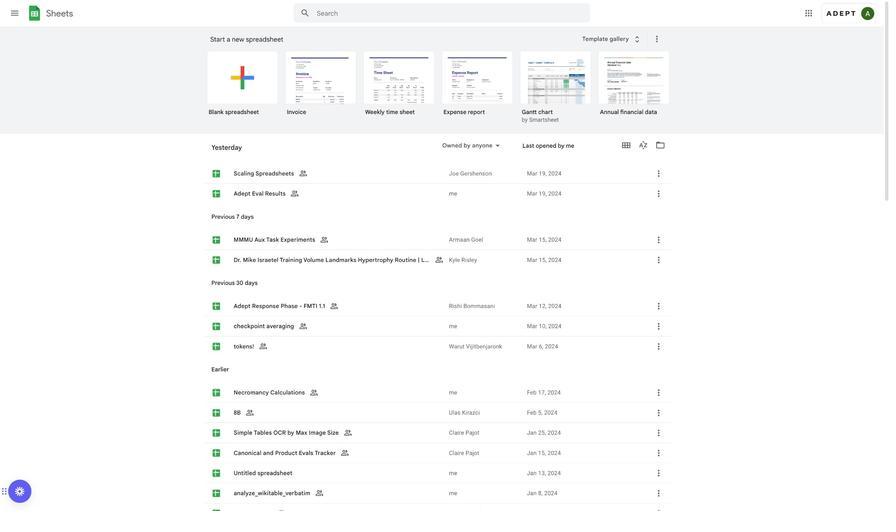 Task type: vqa. For each thing, say whether or not it's contained in the screenshot.
medium image for CHECKPOINT AVERAGING GOOGLE SHEETS element
yes



Task type: describe. For each thing, give the bounding box(es) containing it.
more actions. popup button. image for last opened by me jan 25, 2024 'element'
[[654, 429, 664, 439]]

2 more actions. popup button. image from the top
[[654, 189, 664, 199]]

last opened by me mar 19, 2024 element for the owned by joe gershenson element's more actions. popup button. image
[[527, 170, 642, 178]]

more actions. popup button. image for last opened by me mar 10, 2024 element
[[654, 322, 664, 332]]

116b datasets google sheets element
[[233, 355, 444, 512]]

mmmu aux task experiments google sheets element
[[233, 81, 444, 512]]

move image
[[4, 487, 7, 497]]

8b google sheets element
[[220, 254, 444, 512]]

more actions. popup button. image for owned by rishi bommasani element
[[654, 302, 664, 312]]

main menu image
[[10, 8, 20, 18]]

owned by warut vijitbenjaronk element
[[449, 343, 521, 351]]

canonical and product evals tracker google sheets element
[[233, 294, 444, 512]]

Search bar text field
[[317, 9, 570, 18]]

move image
[[1, 487, 4, 497]]

last opened by me mar 12, 2024 element
[[527, 302, 642, 311]]

last opened by me mar 19, 2024 element for 2nd more actions. popup button. image from the top
[[527, 190, 642, 198]]

medium image for adept eval results google sheets element
[[212, 169, 222, 179]]

more actions. popup button. image for owned by armaan goel element
[[654, 235, 664, 245]]

simple tables ocr by max image size google sheets element
[[233, 274, 444, 512]]

owned by claire pajot element for "last opened by me jan 15, 2024" element
[[449, 449, 521, 458]]

tokens! google sheets element
[[233, 188, 444, 512]]

owned by kyle risley element
[[449, 256, 521, 264]]

analyze_wikitable_verbatim google sheets element
[[233, 335, 444, 512]]

template gallery image
[[633, 34, 643, 44]]

more actions. popup button. image for the owned by joe gershenson element
[[654, 169, 664, 179]]

adept eval results google sheets element
[[233, 35, 444, 512]]

0 vertical spatial heading
[[210, 26, 578, 53]]

medium image for checkpoint averaging google sheets element
[[212, 302, 222, 312]]



Task type: locate. For each thing, give the bounding box(es) containing it.
medium image
[[212, 169, 222, 179], [212, 302, 222, 312]]

2 owned by me element from the top
[[449, 323, 521, 331]]

1 vertical spatial owned by claire pajot element
[[449, 449, 521, 458]]

last opened by me mar 19, 2024 element
[[527, 170, 642, 178], [527, 190, 642, 198]]

more actions. image
[[651, 34, 662, 44]]

1 vertical spatial last opened by me mar 15, 2024 element
[[527, 256, 642, 264]]

0 vertical spatial last opened by me mar 19, 2024 element
[[527, 170, 642, 178]]

list box
[[205, 5, 671, 512], [205, 14, 671, 512], [205, 18, 671, 512], [207, 49, 681, 151], [205, 81, 671, 512]]

last opened by me feb 17, 2024 element
[[527, 389, 642, 397]]

1 last opened by me mar 19, 2024 element from the top
[[527, 170, 642, 178]]

medium image
[[212, 189, 222, 199], [212, 235, 222, 245], [212, 255, 222, 265]]

0 vertical spatial owned by claire pajot element
[[449, 429, 521, 438]]

owned by joe gershenson element
[[449, 170, 521, 178]]

2 medium image from the top
[[212, 302, 222, 312]]

last opened by me mar 15, 2024 element for owned by kyle risley element
[[527, 256, 642, 264]]

1 vertical spatial medium image
[[212, 302, 222, 312]]

owned by me element for last opened by me mar 19, 2024 element for 2nd more actions. popup button. image from the top
[[449, 190, 521, 198]]

1 vertical spatial more actions. popup button. image
[[654, 388, 664, 398]]

last opened by me jan 8, 2024 element
[[527, 490, 642, 498]]

1 vertical spatial heading
[[205, 134, 425, 160]]

adept response phase - fmti 1.1 google sheets element
[[233, 147, 444, 512]]

owned by rishi bommasani element
[[449, 302, 521, 311]]

1 vertical spatial last opened by me mar 19, 2024 element
[[527, 190, 642, 198]]

2 owned by claire pajot element from the top
[[449, 449, 521, 458]]

1 vertical spatial medium image
[[212, 235, 222, 245]]

2 vertical spatial more actions. popup button. image
[[654, 429, 664, 439]]

medium image for mmmu aux task experiments google sheets element on the left
[[212, 255, 222, 265]]

more actions. popup button. image for owned by ulas kirazci element
[[654, 408, 664, 418]]

dr. mike israetel training volume landmarks hypertrophy routine | liftvault.com google sheets element
[[233, 101, 447, 512]]

last opened by me mar 10, 2024 element
[[527, 323, 642, 331]]

last opened by me mar 6, 2024 element
[[527, 343, 642, 351]]

0 vertical spatial more actions. popup button. image
[[654, 322, 664, 332]]

5 owned by me element from the top
[[449, 490, 521, 498]]

more actions. popup button. image
[[654, 322, 664, 332], [654, 388, 664, 398], [654, 429, 664, 439]]

owned by me element for the last opened by me feb 17, 2024 'element'
[[449, 389, 521, 397]]

1 more actions. popup button. image from the top
[[654, 169, 664, 179]]

more actions. popup button. image for owned by kyle risley element
[[654, 255, 664, 265]]

3 medium image from the top
[[212, 255, 222, 265]]

last opened by me jan 13, 2024 element
[[527, 470, 642, 478]]

last opened by me jan 25, 2024 element
[[527, 429, 642, 438]]

3 owned by me element from the top
[[449, 389, 521, 397]]

0 vertical spatial last opened by me mar 15, 2024 element
[[527, 236, 642, 244]]

last opened by me feb 5, 2024 element
[[527, 409, 642, 417]]

1 medium image from the top
[[212, 189, 222, 199]]

owned by me element for the last opened by me jan 13, 2024 element at the bottom of page
[[449, 470, 521, 478]]

last opened by me jan 15, 2024 element
[[527, 449, 642, 458]]

last opened by me mar 15, 2024 element for owned by armaan goel element
[[527, 236, 642, 244]]

3 more actions. popup button. image from the top
[[654, 235, 664, 245]]

6 more actions. popup button. image from the top
[[654, 342, 664, 352]]

7 more actions. popup button. image from the top
[[654, 408, 664, 418]]

owned by armaan goel element
[[449, 236, 521, 244]]

1 last opened by me mar 15, 2024 element from the top
[[527, 236, 642, 244]]

3 more actions. popup button. image from the top
[[654, 429, 664, 439]]

2 more actions. popup button. image from the top
[[654, 388, 664, 398]]

4 more actions. popup button. image from the top
[[654, 255, 664, 265]]

last opened by me mar 15, 2024 element
[[527, 236, 642, 244], [527, 256, 642, 264]]

owned by claire pajot element for last opened by me jan 25, 2024 'element'
[[449, 429, 521, 438]]

5 more actions. popup button. image from the top
[[654, 302, 664, 312]]

1 medium image from the top
[[212, 169, 222, 179]]

owned by ulas kirazci element
[[449, 409, 521, 417]]

2 last opened by me mar 19, 2024 element from the top
[[527, 190, 642, 198]]

medium image for scaling spreadsheets google sheets element
[[212, 189, 222, 199]]

owned by curtis hawthorne element
[[449, 510, 521, 512]]

4 owned by me element from the top
[[449, 470, 521, 478]]

more actions. popup button. image
[[654, 169, 664, 179], [654, 189, 664, 199], [654, 235, 664, 245], [654, 255, 664, 265], [654, 302, 664, 312], [654, 342, 664, 352], [654, 408, 664, 418]]

0 vertical spatial medium image
[[212, 189, 222, 199]]

last opened by me jan 3, 2024 element
[[527, 510, 642, 512]]

None search field
[[294, 3, 591, 23]]

2 vertical spatial medium image
[[212, 255, 222, 265]]

heading
[[210, 26, 578, 53], [205, 134, 425, 160]]

1 owned by claire pajot element from the top
[[449, 429, 521, 438]]

more actions. popup button. image for the last opened by me feb 17, 2024 'element'
[[654, 388, 664, 398]]

owned by me element
[[449, 190, 521, 198], [449, 323, 521, 331], [449, 389, 521, 397], [449, 470, 521, 478], [449, 490, 521, 498]]

0 vertical spatial medium image
[[212, 169, 222, 179]]

2 medium image from the top
[[212, 235, 222, 245]]

owned by me element for 'last opened by me jan 8, 2024' element
[[449, 490, 521, 498]]

option
[[205, 5, 671, 512], [205, 14, 671, 512], [205, 18, 671, 512], [205, 25, 671, 512], [205, 35, 671, 512], [205, 38, 671, 512], [207, 51, 278, 122], [285, 51, 356, 151], [364, 51, 435, 151], [442, 51, 513, 151], [520, 51, 592, 151], [599, 51, 670, 151], [205, 59, 671, 512], [205, 72, 671, 512], [205, 79, 671, 512], [205, 81, 671, 512], [205, 92, 671, 512], [205, 101, 671, 512], [205, 112, 671, 512], [205, 147, 671, 512]]

1 owned by me element from the top
[[449, 190, 521, 198]]

search image
[[297, 5, 314, 21]]

record a loom image
[[15, 487, 25, 497]]

owned by claire pajot element
[[449, 429, 521, 438], [449, 449, 521, 458]]

checkpoint averaging google sheets element
[[233, 167, 444, 512]]

owned by me element for last opened by me mar 10, 2024 element
[[449, 323, 521, 331]]

more actions. popup button. image for owned by warut vijitbenjaronk element at right
[[654, 342, 664, 352]]

scaling spreadsheets google sheets element
[[233, 14, 444, 512]]

1 more actions. popup button. image from the top
[[654, 322, 664, 332]]

2 last opened by me mar 15, 2024 element from the top
[[527, 256, 642, 264]]

necromancy calculations google sheets element
[[233, 234, 444, 512]]



